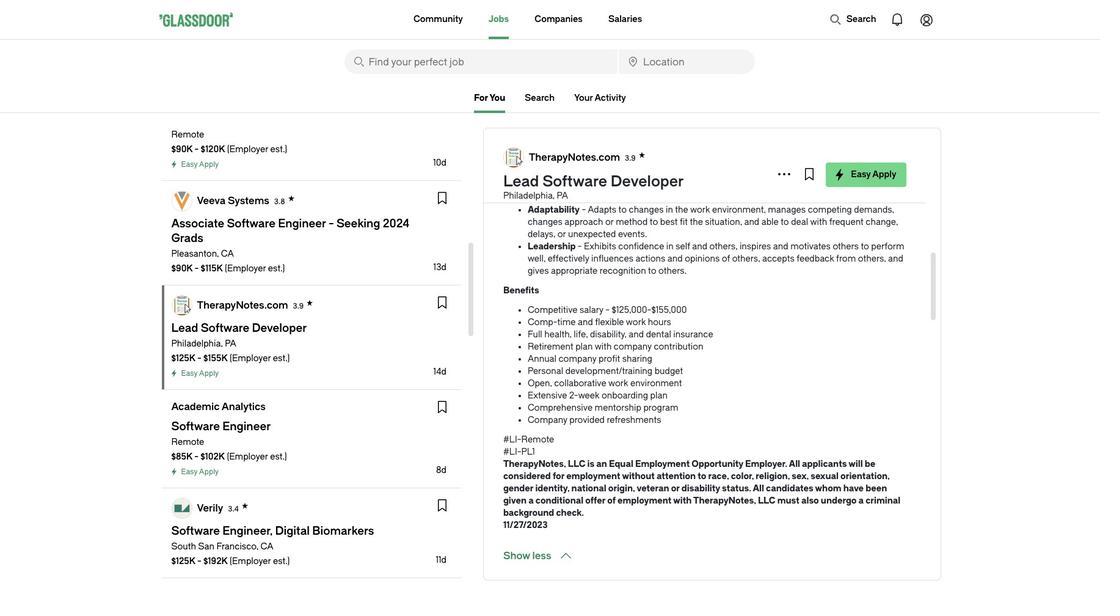 Task type: locate. For each thing, give the bounding box(es) containing it.
software
[[543, 173, 608, 190]]

1 vertical spatial philadelphia,
[[171, 339, 223, 349]]

(employer inside south san francisco, ca $125k - $192k (employer est.)
[[230, 556, 271, 567]]

0 horizontal spatial therapynotes.com
[[197, 299, 288, 311]]

veteran
[[637, 483, 670, 494]]

your activity link
[[574, 93, 626, 103]]

flexible
[[595, 317, 624, 328]]

therapynotes.com down pleasanton, ca $90k - $115k (employer est.)
[[197, 299, 288, 311]]

all down religion,
[[753, 483, 764, 494]]

0 vertical spatial $90k
[[171, 144, 193, 155]]

ca right francisco,
[[261, 541, 274, 552]]

philadelphia, inside lead software developer philadelphia, pa
[[504, 191, 555, 201]]

with inside competitive salary - $125,000-$155,000 comp-time and flexible work hours full health, life, disability, and dental insurance retirement plan with company contribution annual company profit sharing personal development/training budget open, collaborative work environment extensive 2-week onboarding plan comprehensive mentorship program company provided refreshments
[[595, 342, 612, 352]]

0 horizontal spatial therapynotes.com logo image
[[172, 296, 192, 315]]

0 vertical spatial of
[[722, 254, 730, 264]]

in inside - adapts to changes in the work environment, manages competing demands, changes approach or method to best fit the situation, and able to deal with frequent change, delays, or unexpected events.
[[666, 205, 673, 215]]

(employer inside pleasanton, ca $90k - $115k (employer est.)
[[225, 263, 266, 274]]

generates
[[528, 144, 569, 154]]

- inside remote $90k - $120k (employer est.)
[[195, 144, 199, 155]]

less
[[533, 550, 552, 562]]

pleasanton,
[[171, 249, 219, 259]]

llc
[[568, 459, 586, 469], [758, 496, 776, 506]]

with down disability
[[674, 496, 692, 506]]

1 vertical spatial $125k
[[171, 556, 195, 567]]

easy
[[181, 160, 198, 169], [852, 169, 871, 180], [181, 369, 198, 378], [181, 468, 198, 476]]

0 horizontal spatial develops
[[613, 180, 650, 191]]

0 horizontal spatial for
[[553, 471, 565, 482]]

development/training
[[566, 366, 653, 376]]

therapynotes, down status.
[[694, 496, 756, 506]]

- left displays
[[575, 131, 579, 142]]

jobs
[[489, 14, 509, 24]]

applicants
[[802, 459, 847, 469]]

easy apply down $120k on the top left
[[181, 160, 219, 169]]

remote for remote $85k - $102k (employer est.)
[[171, 437, 204, 447]]

$90k
[[171, 144, 193, 155], [171, 263, 193, 274]]

or
[[606, 217, 614, 227], [558, 229, 566, 240], [671, 483, 680, 494]]

information inside - identifies and resolves problems in a timely manner, gathers and analyzes information skillfully, develops alternative solutions, and works well in group problem solving situations.
[[528, 180, 575, 191]]

remote inside remote $85k - $102k (employer est.)
[[171, 437, 204, 447]]

$155k
[[204, 353, 228, 364]]

is
[[588, 459, 595, 469]]

0 horizontal spatial pa
[[225, 339, 236, 349]]

and up work, at the top of page
[[684, 131, 699, 142]]

1 horizontal spatial philadelphia,
[[504, 191, 555, 201]]

information up situations.
[[528, 180, 575, 191]]

0 vertical spatial ca
[[221, 249, 234, 259]]

0 vertical spatial therapynotes.com logo image
[[504, 148, 524, 167]]

ca inside south san francisco, ca $125k - $192k (employer est.)
[[261, 541, 274, 552]]

1 horizontal spatial pa
[[557, 191, 568, 201]]

of
[[722, 254, 730, 264], [608, 496, 616, 506]]

- down pleasanton,
[[195, 263, 199, 274]]

therapynotes.com up solving
[[529, 151, 620, 163]]

all
[[789, 459, 801, 469], [753, 483, 764, 494]]

remote inside #li-remote #li-pl1 therapynotes, llc is an equal employment opportunity employer. all applicants will be considered for employment without attention to race, color, religion, sex, sexual orientation, gender identity, national origin, veteran or disability status. all candidates whom have been given a conditional offer of employment with therapynotes, llc must also undergo a criminal background check. 11/27/2023
[[522, 435, 554, 445]]

or down the attention
[[671, 483, 680, 494]]

you
[[490, 93, 506, 103]]

plan up program
[[651, 391, 668, 401]]

1 vertical spatial therapynotes.com
[[197, 299, 288, 311]]

(employer right "$115k"
[[225, 263, 266, 274]]

therapynotes.com for 'therapynotes.com logo' to the right
[[529, 151, 620, 163]]

(employer down francisco,
[[230, 556, 271, 567]]

confidence
[[619, 241, 665, 252]]

1 vertical spatial plan
[[651, 391, 668, 401]]

est.) inside philadelphia, pa $125k - $155k (employer est.)
[[273, 353, 290, 364]]

- inside south san francisco, ca $125k - $192k (employer est.)
[[197, 556, 202, 567]]

apply down $155k
[[199, 369, 219, 378]]

0 horizontal spatial philadelphia,
[[171, 339, 223, 349]]

a down improving
[[665, 156, 670, 166]]

- left $120k on the top left
[[195, 144, 199, 155]]

with down disability, on the bottom of the page
[[595, 342, 612, 352]]

$125k down south
[[171, 556, 195, 567]]

with down competing
[[811, 217, 828, 227]]

others'
[[743, 156, 771, 166]]

for you link
[[474, 93, 506, 113]]

$90k inside pleasanton, ca $90k - $115k (employer est.)
[[171, 263, 193, 274]]

ca
[[221, 249, 234, 259], [261, 541, 274, 552]]

develops inside - identifies and resolves problems in a timely manner, gathers and analyzes information skillfully, develops alternative solutions, and works well in group problem solving situations.
[[613, 180, 650, 191]]

and down resourcefulness.
[[878, 144, 893, 154]]

in inside - displays original thinking and creativity, meets challenges with resourcefulness. generates suggestions for improving work, develops innovative approaches and ideas, and presents ideas and information in a manner that gets others' attention.
[[656, 156, 663, 166]]

of inside #li-remote #li-pl1 therapynotes, llc is an equal employment opportunity employer. all applicants will be considered for employment without attention to race, color, religion, sex, sexual orientation, gender identity, national origin, veteran or disability status. all candidates whom have been given a conditional offer of employment with therapynotes, llc must also undergo a criminal background check. 11/27/2023
[[608, 496, 616, 506]]

meets
[[742, 131, 767, 142]]

0 horizontal spatial none field
[[344, 50, 618, 74]]

exhibits
[[584, 241, 617, 252]]

1 vertical spatial for
[[553, 471, 565, 482]]

presents
[[528, 156, 563, 166]]

therapynotes,
[[504, 459, 566, 469], [694, 496, 756, 506]]

employment
[[636, 459, 690, 469]]

with inside #li-remote #li-pl1 therapynotes, llc is an equal employment opportunity employer. all applicants will be considered for employment without attention to race, color, religion, sex, sexual orientation, gender identity, national origin, veteran or disability status. all candidates whom have been given a conditional offer of employment with therapynotes, llc must also undergo a criminal background check. 11/27/2023
[[674, 496, 692, 506]]

philadelphia, up $155k
[[171, 339, 223, 349]]

1 vertical spatial search
[[525, 93, 555, 103]]

est.) inside south san francisco, ca $125k - $192k (employer est.)
[[273, 556, 290, 567]]

with
[[816, 131, 832, 142], [811, 217, 828, 227], [595, 342, 612, 352], [674, 496, 692, 506]]

$125k inside philadelphia, pa $125k - $155k (employer est.)
[[171, 353, 195, 364]]

and up accepts
[[774, 241, 789, 252]]

1 vertical spatial llc
[[758, 496, 776, 506]]

0 horizontal spatial llc
[[568, 459, 586, 469]]

employment down is in the bottom of the page
[[567, 471, 621, 482]]

therapynotes.com logo image
[[504, 148, 524, 167], [172, 296, 192, 315]]

0 horizontal spatial plan
[[576, 342, 593, 352]]

1 vertical spatial ca
[[261, 541, 274, 552]]

others,
[[710, 241, 738, 252], [733, 254, 761, 264], [859, 254, 886, 264]]

1 horizontal spatial or
[[606, 217, 614, 227]]

employment down the veteran
[[618, 496, 672, 506]]

develops
[[702, 144, 739, 154], [613, 180, 650, 191]]

- inside remote $85k - $102k (employer est.)
[[194, 452, 199, 462]]

$125k left $155k
[[171, 353, 195, 364]]

2 vertical spatial work
[[609, 378, 629, 389]]

pa inside philadelphia, pa $125k - $155k (employer est.)
[[225, 339, 236, 349]]

apply up solving
[[873, 169, 897, 180]]

develops down the creativity,
[[702, 144, 739, 154]]

veeva systems logo image
[[172, 191, 192, 211]]

- up flexible
[[606, 305, 610, 315]]

pa up $155k
[[225, 339, 236, 349]]

0 horizontal spatial information
[[528, 180, 575, 191]]

demands,
[[855, 205, 895, 215]]

0 vertical spatial 3.9
[[625, 154, 636, 162]]

2 none field from the left
[[619, 50, 755, 74]]

1 vertical spatial $90k
[[171, 263, 193, 274]]

easy apply button
[[826, 163, 907, 187]]

race,
[[709, 471, 729, 482]]

pa
[[557, 191, 568, 201], [225, 339, 236, 349]]

1 vertical spatial changes
[[528, 217, 563, 227]]

to up disability
[[698, 471, 707, 482]]

changes up method
[[629, 205, 664, 215]]

0 vertical spatial all
[[789, 459, 801, 469]]

a down others'
[[749, 168, 754, 178]]

1 vertical spatial company
[[559, 354, 597, 364]]

changes up delays,
[[528, 217, 563, 227]]

and down 'suggestions'
[[589, 156, 604, 166]]

offer
[[586, 496, 606, 506]]

0 vertical spatial for
[[622, 144, 634, 154]]

2 $125k from the top
[[171, 556, 195, 567]]

health,
[[545, 329, 572, 340]]

full
[[528, 329, 543, 340]]

0 horizontal spatial search
[[525, 93, 555, 103]]

for down original
[[622, 144, 634, 154]]

francisco,
[[217, 541, 259, 552]]

0 vertical spatial changes
[[629, 205, 664, 215]]

work up onboarding
[[609, 378, 629, 389]]

of down origin,
[[608, 496, 616, 506]]

0 vertical spatial the
[[676, 205, 689, 215]]

ca up "$115k"
[[221, 249, 234, 259]]

2 horizontal spatial or
[[671, 483, 680, 494]]

0 horizontal spatial of
[[608, 496, 616, 506]]

1 vertical spatial 3.9
[[293, 302, 304, 310]]

1 horizontal spatial plan
[[651, 391, 668, 401]]

budget
[[655, 366, 683, 376]]

1 vertical spatial therapynotes,
[[694, 496, 756, 506]]

and down perform
[[889, 254, 904, 264]]

develops down identifies
[[613, 180, 650, 191]]

1 vertical spatial information
[[528, 180, 575, 191]]

1 horizontal spatial the
[[690, 217, 703, 227]]

that
[[706, 156, 722, 166]]

for up identity,
[[553, 471, 565, 482]]

$125k
[[171, 353, 195, 364], [171, 556, 195, 567]]

easy apply up solving
[[852, 169, 897, 180]]

others, down perform
[[859, 254, 886, 264]]

remote up pl1
[[522, 435, 554, 445]]

#li- up pl1
[[504, 435, 522, 445]]

information up identifies
[[606, 156, 654, 166]]

$192k
[[204, 556, 228, 567]]

1 horizontal spatial information
[[606, 156, 654, 166]]

0 vertical spatial develops
[[702, 144, 739, 154]]

in
[[656, 156, 663, 166], [740, 168, 747, 178], [799, 180, 806, 191], [666, 205, 673, 215], [667, 241, 674, 252]]

1 horizontal spatial develops
[[702, 144, 739, 154]]

therapynotes, down pl1
[[504, 459, 566, 469]]

motivates
[[791, 241, 831, 252]]

therapynotes.com logo image down pleasanton,
[[172, 296, 192, 315]]

provided
[[570, 415, 605, 425]]

easy up academic
[[181, 369, 198, 378]]

community link
[[414, 0, 463, 39]]

0 horizontal spatial ca
[[221, 249, 234, 259]]

2 #li- from the top
[[504, 447, 522, 457]]

$90k inside remote $90k - $120k (employer est.)
[[171, 144, 193, 155]]

challenges
[[769, 131, 814, 142]]

0 vertical spatial therapynotes.com
[[529, 151, 620, 163]]

work,
[[678, 144, 700, 154]]

remote
[[171, 130, 204, 140], [522, 435, 554, 445], [171, 437, 204, 447]]

easy up problem on the right
[[852, 169, 871, 180]]

disability,
[[590, 329, 627, 340]]

1 horizontal spatial 3.9
[[625, 154, 636, 162]]

(employer right $155k
[[230, 353, 271, 364]]

none field search location
[[619, 50, 755, 74]]

of right opinions
[[722, 254, 730, 264]]

thinking
[[650, 131, 682, 142]]

the right fit
[[690, 217, 703, 227]]

status.
[[722, 483, 752, 494]]

apply down $102k
[[199, 468, 219, 476]]

contribution
[[654, 342, 704, 352]]

perform
[[872, 241, 905, 252]]

all up sex,
[[789, 459, 801, 469]]

apply inside button
[[873, 169, 897, 180]]

1 horizontal spatial for
[[622, 144, 634, 154]]

1 horizontal spatial of
[[722, 254, 730, 264]]

2 vertical spatial or
[[671, 483, 680, 494]]

information inside - displays original thinking and creativity, meets challenges with resourcefulness. generates suggestions for improving work, develops innovative approaches and ideas, and presents ideas and information in a manner that gets others' attention.
[[606, 156, 654, 166]]

1 horizontal spatial all
[[789, 459, 801, 469]]

salary
[[580, 305, 604, 315]]

- up effectively
[[578, 241, 582, 252]]

Search location field
[[619, 50, 755, 74]]

remote up $85k
[[171, 437, 204, 447]]

0 vertical spatial employment
[[567, 471, 621, 482]]

and left dental at the right of page
[[629, 329, 644, 340]]

plan down life,
[[576, 342, 593, 352]]

0 horizontal spatial 3.9
[[293, 302, 304, 310]]

2 $90k from the top
[[171, 263, 193, 274]]

- left $155k
[[197, 353, 202, 364]]

0 vertical spatial philadelphia,
[[504, 191, 555, 201]]

to
[[619, 205, 627, 215], [650, 217, 658, 227], [781, 217, 789, 227], [861, 241, 870, 252], [648, 266, 657, 276], [698, 471, 707, 482]]

or inside #li-remote #li-pl1 therapynotes, llc is an equal employment opportunity employer. all applicants will be considered for employment without attention to race, color, religion, sex, sexual orientation, gender identity, national origin, veteran or disability status. all candidates whom have been given a conditional offer of employment with therapynotes, llc must also undergo a criminal background check. 11/27/2023
[[671, 483, 680, 494]]

easy down $85k
[[181, 468, 198, 476]]

or down adapts
[[606, 217, 614, 227]]

national
[[572, 483, 607, 494]]

and left ideas,
[[835, 144, 850, 154]]

others, down inspires
[[733, 254, 761, 264]]

ca inside pleasanton, ca $90k - $115k (employer est.)
[[221, 249, 234, 259]]

$90k left $120k on the top left
[[171, 144, 193, 155]]

1 vertical spatial all
[[753, 483, 764, 494]]

sharing
[[623, 354, 653, 364]]

est.)
[[270, 144, 287, 155], [268, 263, 285, 274], [273, 353, 290, 364], [270, 452, 287, 462], [273, 556, 290, 567]]

1 $90k from the top
[[171, 144, 193, 155]]

0 horizontal spatial the
[[676, 205, 689, 215]]

company up sharing
[[614, 342, 652, 352]]

pleasanton, ca $90k - $115k (employer est.)
[[171, 249, 285, 274]]

work down the "$125,000-"
[[626, 317, 646, 328]]

work up situation,
[[691, 205, 710, 215]]

0 vertical spatial llc
[[568, 459, 586, 469]]

1 vertical spatial therapynotes.com logo image
[[172, 296, 192, 315]]

companies link
[[535, 0, 583, 39]]

deal
[[792, 217, 809, 227]]

- up approach
[[582, 205, 586, 215]]

- right $85k
[[194, 452, 199, 462]]

in inside - exhibits confidence in self and others, inspires and motivates others to perform well, effectively influences actions and opinions of others, accepts feedback from others, and gives appropriate recognition to others.
[[667, 241, 674, 252]]

- left $192k
[[197, 556, 202, 567]]

remote for remote $90k - $120k (employer est.)
[[171, 130, 204, 140]]

remote inside remote $90k - $120k (employer est.)
[[171, 130, 204, 140]]

(employer right $120k on the top left
[[227, 144, 268, 155]]

1 vertical spatial of
[[608, 496, 616, 506]]

and
[[684, 131, 699, 142], [835, 144, 850, 154], [878, 144, 893, 154], [589, 156, 604, 166], [646, 168, 661, 178], [851, 168, 866, 178], [738, 180, 753, 191], [745, 217, 760, 227], [693, 241, 708, 252], [774, 241, 789, 252], [668, 254, 683, 264], [889, 254, 904, 264], [578, 317, 593, 328], [629, 329, 644, 340]]

3.9 for 'therapynotes.com logo' to the right
[[625, 154, 636, 162]]

0 vertical spatial therapynotes,
[[504, 459, 566, 469]]

salaries
[[609, 14, 642, 24]]

employment
[[567, 471, 621, 482], [618, 496, 672, 506]]

environment
[[631, 378, 682, 389]]

0 vertical spatial pa
[[557, 191, 568, 201]]

1 horizontal spatial therapynotes.com
[[529, 151, 620, 163]]

to down actions
[[648, 266, 657, 276]]

1 vertical spatial #li-
[[504, 447, 522, 457]]

0 vertical spatial information
[[606, 156, 654, 166]]

1 horizontal spatial llc
[[758, 496, 776, 506]]

1 none field from the left
[[344, 50, 618, 74]]

inspires
[[740, 241, 771, 252]]

3.9
[[625, 154, 636, 162], [293, 302, 304, 310]]

11/27/2023
[[504, 520, 548, 530]]

for inside - displays original thinking and creativity, meets challenges with resourcefulness. generates suggestions for improving work, develops innovative approaches and ideas, and presents ideas and information in a manner that gets others' attention.
[[622, 144, 634, 154]]

- up skillfully,
[[600, 168, 604, 178]]

1 vertical spatial the
[[690, 217, 703, 227]]

1 horizontal spatial company
[[614, 342, 652, 352]]

0 vertical spatial $125k
[[171, 353, 195, 364]]

in left self at the right
[[667, 241, 674, 252]]

with up approaches
[[816, 131, 832, 142]]

$102k
[[201, 452, 225, 462]]

1 vertical spatial develops
[[613, 180, 650, 191]]

llc left must
[[758, 496, 776, 506]]

an
[[597, 459, 607, 469]]

others
[[833, 241, 859, 252]]

0 vertical spatial search
[[847, 14, 877, 24]]

0 horizontal spatial or
[[558, 229, 566, 240]]

the up fit
[[676, 205, 689, 215]]

0 horizontal spatial changes
[[528, 217, 563, 227]]

- inside - adapts to changes in the work environment, manages competing demands, changes approach or method to best fit the situation, and able to deal with frequent change, delays, or unexpected events.
[[582, 205, 586, 215]]

in down improving
[[656, 156, 663, 166]]

0 vertical spatial work
[[691, 205, 710, 215]]

1 vertical spatial pa
[[225, 339, 236, 349]]

effectively
[[548, 254, 590, 264]]

and up others.
[[668, 254, 683, 264]]

creativity,
[[701, 131, 740, 142]]

remote up $120k on the top left
[[171, 130, 204, 140]]

1 vertical spatial or
[[558, 229, 566, 240]]

or up leadership
[[558, 229, 566, 240]]

0 vertical spatial company
[[614, 342, 652, 352]]

to inside #li-remote #li-pl1 therapynotes, llc is an equal employment opportunity employer. all applicants will be considered for employment without attention to race, color, religion, sex, sexual orientation, gender identity, national origin, veteran or disability status. all candidates whom have been given a conditional offer of employment with therapynotes, llc must also undergo a criminal background check. 11/27/2023
[[698, 471, 707, 482]]

1 horizontal spatial ca
[[261, 541, 274, 552]]

0 vertical spatial #li-
[[504, 435, 522, 445]]

None field
[[344, 50, 618, 74], [619, 50, 755, 74]]

1 vertical spatial employment
[[618, 496, 672, 506]]

well
[[781, 180, 797, 191]]

1 horizontal spatial none field
[[619, 50, 755, 74]]

1 horizontal spatial search
[[847, 14, 877, 24]]

1 $125k from the top
[[171, 353, 195, 364]]

with inside - adapts to changes in the work environment, manages competing demands, changes approach or method to best fit the situation, and able to deal with frequent change, delays, or unexpected events.
[[811, 217, 828, 227]]

to left best
[[650, 217, 658, 227]]

show less button
[[504, 549, 574, 563]]

in down manner,
[[799, 180, 806, 191]]



Task type: describe. For each thing, give the bounding box(es) containing it.
feedback
[[797, 254, 835, 264]]

$120k
[[201, 144, 225, 155]]

change,
[[866, 217, 899, 227]]

0 vertical spatial or
[[606, 217, 614, 227]]

work inside - adapts to changes in the work environment, manages competing demands, changes approach or method to best fit the situation, and able to deal with frequent change, delays, or unexpected events.
[[691, 205, 710, 215]]

salaries link
[[609, 0, 642, 39]]

ideas,
[[852, 144, 876, 154]]

have
[[844, 483, 864, 494]]

1 vertical spatial work
[[626, 317, 646, 328]]

adaptability
[[528, 205, 580, 215]]

innovative
[[741, 144, 782, 154]]

of inside - exhibits confidence in self and others, inspires and motivates others to perform well, effectively influences actions and opinions of others, accepts feedback from others, and gives appropriate recognition to others.
[[722, 254, 730, 264]]

undergo
[[821, 496, 857, 506]]

considered
[[504, 471, 551, 482]]

for inside #li-remote #li-pl1 therapynotes, llc is an equal employment opportunity employer. all applicants will be considered for employment without attention to race, color, religion, sex, sexual orientation, gender identity, national origin, veteran or disability status. all candidates whom have been given a conditional offer of employment with therapynotes, llc must also undergo a criminal background check. 11/27/2023
[[553, 471, 565, 482]]

3.9 for bottom 'therapynotes.com logo'
[[293, 302, 304, 310]]

1 horizontal spatial changes
[[629, 205, 664, 215]]

comp-
[[528, 317, 558, 328]]

color,
[[731, 471, 754, 482]]

in down gets
[[740, 168, 747, 178]]

easy up veeva systems logo
[[181, 160, 198, 169]]

attention.
[[773, 156, 812, 166]]

best
[[660, 217, 678, 227]]

a up the background at the bottom
[[529, 496, 534, 506]]

manner,
[[783, 168, 816, 178]]

resolves
[[663, 168, 697, 178]]

without
[[622, 471, 655, 482]]

philadelphia, inside philadelphia, pa $125k - $155k (employer est.)
[[171, 339, 223, 349]]

unexpected
[[568, 229, 616, 240]]

14d
[[434, 367, 447, 377]]

develops inside - displays original thinking and creativity, meets challenges with resourcefulness. generates suggestions for improving work, develops innovative approaches and ideas, and presents ideas and information in a manner that gets others' attention.
[[702, 144, 739, 154]]

community
[[414, 14, 463, 24]]

13d
[[434, 262, 447, 273]]

- inside - exhibits confidence in self and others, inspires and motivates others to perform well, effectively influences actions and opinions of others, accepts feedback from others, and gives appropriate recognition to others.
[[578, 241, 582, 252]]

pl1
[[522, 447, 535, 457]]

competitive salary - $125,000-$155,000 comp-time and flexible work hours full health, life, disability, and dental insurance retirement plan with company contribution annual company profit sharing personal development/training budget open, collaborative work environment extensive 2-week onboarding plan comprehensive mentorship program company provided refreshments
[[528, 305, 714, 425]]

open,
[[528, 378, 552, 389]]

pa inside lead software developer philadelphia, pa
[[557, 191, 568, 201]]

$125,000-
[[612, 305, 652, 315]]

(employer inside remote $85k - $102k (employer est.)
[[227, 452, 268, 462]]

- inside - identifies and resolves problems in a timely manner, gathers and analyzes information skillfully, develops alternative solutions, and works well in group problem solving situations.
[[600, 168, 604, 178]]

and up life,
[[578, 317, 593, 328]]

to right 'others'
[[861, 241, 870, 252]]

conditional
[[536, 496, 584, 506]]

verily logo image
[[172, 499, 192, 518]]

and left works
[[738, 180, 753, 191]]

ideas
[[565, 156, 587, 166]]

0 horizontal spatial all
[[753, 483, 764, 494]]

check.
[[556, 508, 584, 518]]

1 horizontal spatial therapynotes.com logo image
[[504, 148, 524, 167]]

search button
[[824, 7, 883, 32]]

0 horizontal spatial company
[[559, 354, 597, 364]]

est.) inside remote $85k - $102k (employer est.)
[[270, 452, 287, 462]]

insurance
[[674, 329, 714, 340]]

therapynotes.com for bottom 'therapynotes.com logo'
[[197, 299, 288, 311]]

annual
[[528, 354, 557, 364]]

alternative
[[652, 180, 694, 191]]

est.) inside pleasanton, ca $90k - $115k (employer est.)
[[268, 263, 285, 274]]

origin,
[[609, 483, 635, 494]]

whom
[[816, 483, 842, 494]]

others, down situation,
[[710, 241, 738, 252]]

#li-remote #li-pl1 therapynotes, llc is an equal employment opportunity employer. all applicants will be considered for employment without attention to race, color, religion, sex, sexual orientation, gender identity, national origin, veteran or disability status. all candidates whom have been given a conditional offer of employment with therapynotes, llc must also undergo a criminal background check. 11/27/2023
[[504, 435, 901, 530]]

none field search keyword
[[344, 50, 618, 74]]

suggestions
[[571, 144, 620, 154]]

- inside - displays original thinking and creativity, meets challenges with resourcefulness. generates suggestions for improving work, develops innovative approaches and ideas, and presents ideas and information in a manner that gets others' attention.
[[575, 131, 579, 142]]

environment,
[[713, 205, 766, 215]]

8d
[[436, 465, 447, 475]]

problem
[[528, 168, 564, 178]]

- inside competitive salary - $125,000-$155,000 comp-time and flexible work hours full health, life, disability, and dental insurance retirement plan with company contribution annual company profit sharing personal development/training budget open, collaborative work environment extensive 2-week onboarding plan comprehensive mentorship program company provided refreshments
[[606, 305, 610, 315]]

easy apply down $155k
[[181, 369, 219, 378]]

search inside button
[[847, 14, 877, 24]]

identity,
[[536, 483, 570, 494]]

$125k inside south san francisco, ca $125k - $192k (employer est.)
[[171, 556, 195, 567]]

for you
[[474, 93, 506, 103]]

criminal
[[866, 496, 901, 506]]

and inside - adapts to changes in the work environment, manages competing demands, changes approach or method to best fit the situation, and able to deal with frequent change, delays, or unexpected events.
[[745, 217, 760, 227]]

adapts
[[588, 205, 617, 215]]

to down manages
[[781, 217, 789, 227]]

frequent
[[830, 217, 864, 227]]

1 #li- from the top
[[504, 435, 522, 445]]

easy apply inside button
[[852, 169, 897, 180]]

problems
[[699, 168, 738, 178]]

original
[[618, 131, 648, 142]]

method
[[616, 217, 648, 227]]

sex,
[[792, 471, 809, 482]]

to up method
[[619, 205, 627, 215]]

Search keyword field
[[344, 50, 618, 74]]

resourcefulness.
[[835, 131, 902, 142]]

0 horizontal spatial therapynotes,
[[504, 459, 566, 469]]

0 vertical spatial plan
[[576, 342, 593, 352]]

easy apply down $102k
[[181, 468, 219, 476]]

- exhibits confidence in self and others, inspires and motivates others to perform well, effectively influences actions and opinions of others, accepts feedback from others, and gives appropriate recognition to others.
[[528, 241, 905, 276]]

(employer inside philadelphia, pa $125k - $155k (employer est.)
[[230, 353, 271, 364]]

approach
[[565, 217, 603, 227]]

analyzes
[[868, 168, 903, 178]]

religion,
[[756, 471, 790, 482]]

fit
[[680, 217, 688, 227]]

be
[[865, 459, 876, 469]]

refreshments
[[607, 415, 662, 425]]

and up problem on the right
[[851, 168, 866, 178]]

a inside - identifies and resolves problems in a timely manner, gathers and analyzes information skillfully, develops alternative solutions, and works well in group problem solving situations.
[[749, 168, 754, 178]]

group
[[809, 180, 832, 191]]

- inside pleasanton, ca $90k - $115k (employer est.)
[[195, 263, 199, 274]]

personal
[[528, 366, 564, 376]]

solving
[[871, 180, 900, 191]]

profit
[[599, 354, 620, 364]]

a down have
[[859, 496, 864, 506]]

extensive
[[528, 391, 567, 401]]

gives
[[528, 266, 549, 276]]

activity
[[595, 93, 626, 103]]

background
[[504, 508, 554, 518]]

(employer inside remote $90k - $120k (employer est.)
[[227, 144, 268, 155]]

events.
[[618, 229, 648, 240]]

apply down $120k on the top left
[[199, 160, 219, 169]]

jobs link
[[489, 0, 509, 39]]

must
[[778, 496, 800, 506]]

situation,
[[705, 217, 743, 227]]

attention
[[657, 471, 696, 482]]

veeva
[[197, 195, 226, 206]]

gets
[[724, 156, 741, 166]]

equal
[[609, 459, 634, 469]]

- inside philadelphia, pa $125k - $155k (employer est.)
[[197, 353, 202, 364]]

disability
[[682, 483, 721, 494]]

timely
[[756, 168, 781, 178]]

- displays original thinking and creativity, meets challenges with resourcefulness. generates suggestions for improving work, develops innovative approaches and ideas, and presents ideas and information in a manner that gets others' attention.
[[528, 131, 902, 166]]

easy inside easy apply button
[[852, 169, 871, 180]]

est.) inside remote $90k - $120k (employer est.)
[[270, 144, 287, 155]]

1 horizontal spatial therapynotes,
[[694, 496, 756, 506]]

a inside - displays original thinking and creativity, meets challenges with resourcefulness. generates suggestions for improving work, develops innovative approaches and ideas, and presents ideas and information in a manner that gets others' attention.
[[665, 156, 670, 166]]

appropriate
[[551, 266, 598, 276]]

and up alternative
[[646, 168, 661, 178]]

self
[[676, 241, 691, 252]]

show less
[[504, 550, 552, 562]]

2-
[[570, 391, 579, 401]]

time
[[558, 317, 576, 328]]

orientation,
[[841, 471, 890, 482]]

and up opinions
[[693, 241, 708, 252]]

3.4
[[228, 505, 239, 513]]

with inside - displays original thinking and creativity, meets challenges with resourcefulness. generates suggestions for improving work, develops innovative approaches and ideas, and presents ideas and information in a manner that gets others' attention.
[[816, 131, 832, 142]]



Task type: vqa. For each thing, say whether or not it's contained in the screenshot.
LISTS
no



